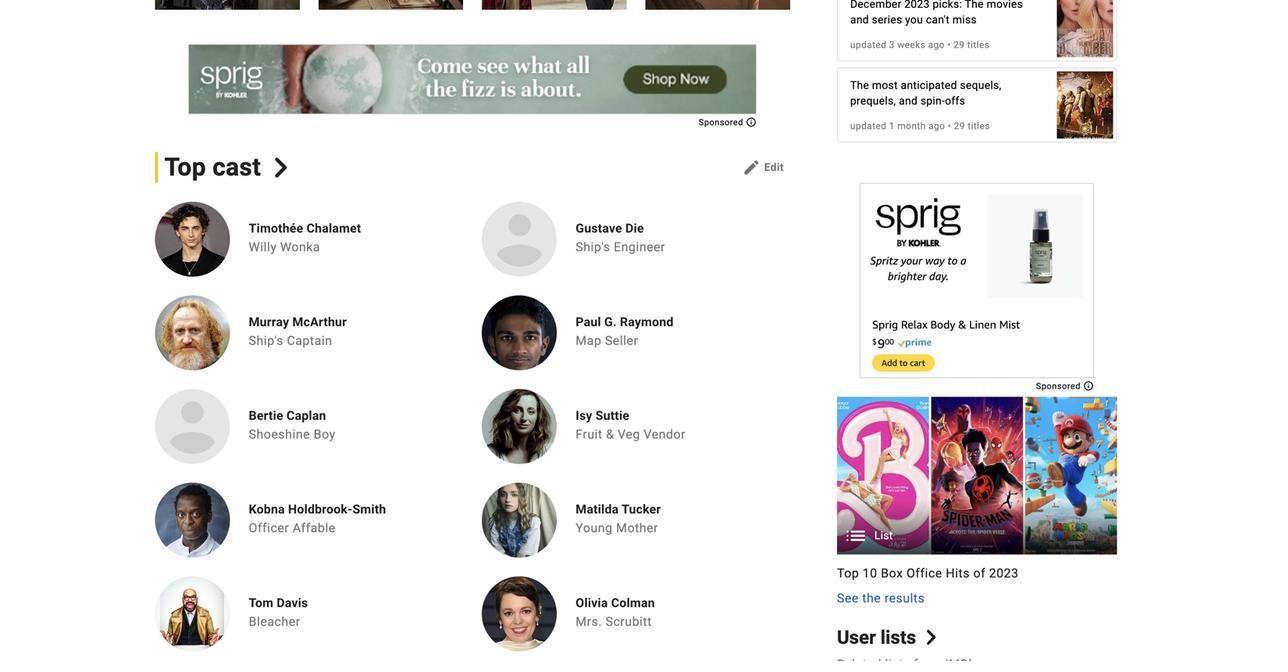 Task type: locate. For each thing, give the bounding box(es) containing it.
group containing top 10 box office hits of 2023
[[837, 397, 1117, 608]]

the up miss
[[965, 0, 984, 11]]

1 vertical spatial updated
[[850, 121, 887, 132]]

1 vertical spatial sponsored
[[1036, 381, 1083, 391]]

the
[[965, 0, 984, 11], [850, 79, 869, 92]]

1 vertical spatial chevron right inline image
[[924, 630, 939, 645]]

0 horizontal spatial and
[[850, 13, 869, 26]]

ago right month
[[929, 121, 945, 132]]

young mother link
[[576, 521, 658, 536]]

titles for the
[[967, 39, 990, 50]]

tom davis image
[[155, 577, 230, 652]]

0 vertical spatial the
[[965, 0, 984, 11]]

0 vertical spatial updated
[[850, 39, 887, 50]]

• down offs at the right top
[[948, 121, 951, 132]]

see the results
[[837, 591, 925, 606]]

0 vertical spatial and
[[850, 13, 869, 26]]

titles down miss
[[967, 39, 990, 50]]

1 horizontal spatial top
[[837, 566, 859, 581]]

ship's down gustave
[[576, 240, 610, 255]]

tucker
[[622, 502, 661, 517]]

list group
[[837, 397, 1117, 555]]

chevron right inline image inside user lists link
[[924, 630, 939, 645]]

0 horizontal spatial top
[[164, 153, 206, 182]]

0 vertical spatial top
[[164, 153, 206, 182]]

0 vertical spatial sponsored
[[699, 118, 746, 127]]

veg
[[618, 427, 640, 442]]

hits
[[946, 566, 970, 581]]

shoeshine
[[249, 427, 310, 442]]

1 • from the top
[[947, 39, 951, 50]]

and down "december"
[[850, 13, 869, 26]]

2 updated from the top
[[850, 121, 887, 132]]

1 vertical spatial and
[[899, 95, 918, 107]]

0 vertical spatial titles
[[967, 39, 990, 50]]

29 down miss
[[953, 39, 965, 50]]

0 vertical spatial ship's
[[576, 240, 610, 255]]

1 horizontal spatial the
[[965, 0, 984, 11]]

tom davis bleacher
[[249, 596, 308, 629]]

0 horizontal spatial chevron right inline image
[[271, 158, 291, 178]]

murray mcarthur link
[[249, 314, 347, 330]]

top
[[164, 153, 206, 182], [837, 566, 859, 581]]

titles down sequels,
[[968, 121, 990, 132]]

0 horizontal spatial ship's
[[249, 333, 283, 348]]

ship's
[[576, 240, 610, 255], [249, 333, 283, 348]]

the
[[862, 591, 881, 606]]

chevron right inline image
[[271, 158, 291, 178], [924, 630, 939, 645]]

officer affable link
[[249, 521, 336, 536]]

1 vertical spatial ship's
[[249, 333, 283, 348]]

murray mcarthur ship's captain
[[249, 315, 347, 348]]

paul g. raymond image
[[482, 296, 557, 371]]

isy suttie fruit & veg vendor
[[576, 409, 686, 442]]

2023 up 'you'
[[904, 0, 930, 11]]

december
[[850, 0, 901, 11]]

the up prequels,
[[850, 79, 869, 92]]

1 29 from the top
[[953, 39, 965, 50]]

mrs.
[[576, 615, 602, 629]]

you
[[905, 13, 923, 26]]

results
[[884, 591, 925, 606]]

timothée
[[249, 221, 303, 236]]

0 vertical spatial 29
[[953, 39, 965, 50]]

olivia
[[576, 596, 608, 611]]

edit
[[764, 161, 784, 174]]

• down can't
[[947, 39, 951, 50]]

willy
[[249, 240, 277, 255]]

jason schwartzman, viola davis, peter dinklage, rachel zegler, josh andrés rivera, tom blyth, and hunter schafer in the hunger games: the ballad of songbirds & snakes (2023) image
[[1057, 63, 1113, 147]]

updated left 1
[[850, 121, 887, 132]]

ship's down murray
[[249, 333, 283, 348]]

of
[[973, 566, 986, 581]]

user lists link
[[837, 626, 939, 649]]

timothée chalamet image
[[155, 202, 230, 277]]

1 vertical spatial 29
[[954, 121, 965, 132]]

29 down offs at the right top
[[954, 121, 965, 132]]

1 vertical spatial •
[[948, 121, 951, 132]]

1 horizontal spatial ship's
[[576, 240, 610, 255]]

updated for the most anticipated sequels, prequels, and spin-offs
[[850, 121, 887, 132]]

0 vertical spatial sponsored content section
[[188, 44, 757, 127]]

ago right "weeks" on the top right of page
[[928, 39, 945, 50]]

sponsored content section
[[188, 44, 757, 127], [860, 183, 1094, 391]]

olivia colman image
[[482, 577, 557, 652]]

paul g. raymond map seller
[[576, 315, 674, 348]]

kobna holdbrook-smith image
[[155, 483, 230, 558]]

1 vertical spatial ago
[[929, 121, 945, 132]]

0 horizontal spatial sponsored content section
[[188, 44, 757, 127]]

kobna holdbrook-smith officer affable
[[249, 502, 386, 536]]

• for you
[[947, 39, 951, 50]]

fruit
[[576, 427, 603, 442]]

see the results button
[[837, 589, 925, 608]]

0 vertical spatial •
[[947, 39, 951, 50]]

timothée chalamet willy wonka
[[249, 221, 361, 255]]

bleacher link
[[249, 615, 300, 629]]

0 horizontal spatial 2023
[[904, 0, 930, 11]]

1 vertical spatial top
[[837, 566, 859, 581]]

1 horizontal spatial and
[[899, 95, 918, 107]]

1 vertical spatial sponsored content section
[[860, 183, 1094, 391]]

chevron right inline image for user lists link
[[924, 630, 939, 645]]

chevron right inline image for top cast link
[[271, 158, 291, 178]]

0 vertical spatial ago
[[928, 39, 945, 50]]

timothée chalamet in wonka (2023) image
[[645, 0, 790, 10]]

chevron right inline image right cast
[[271, 158, 291, 178]]

olivia colman link
[[576, 596, 658, 611]]

• for offs
[[948, 121, 951, 132]]

chevron right inline image inside top cast link
[[271, 158, 291, 178]]

weeks
[[897, 39, 925, 50]]

1 horizontal spatial chevron right inline image
[[924, 630, 939, 645]]

10
[[863, 566, 877, 581]]

2 29 from the top
[[954, 121, 965, 132]]

top cast link
[[155, 152, 291, 183]]

2 • from the top
[[948, 121, 951, 132]]

top left cast
[[164, 153, 206, 182]]

shoeshine boy link
[[249, 427, 336, 442]]

1 horizontal spatial 2023
[[989, 566, 1019, 581]]

bleacher
[[249, 615, 300, 629]]

1 vertical spatial 2023
[[989, 566, 1019, 581]]

movies
[[987, 0, 1023, 11]]

vendor
[[644, 427, 686, 442]]

gustave die ship's engineer
[[576, 221, 665, 255]]

29
[[953, 39, 965, 50], [954, 121, 965, 132]]

1
[[889, 121, 895, 132]]

group
[[837, 397, 1117, 608]]

paul g. raymond link
[[576, 314, 674, 330]]

olivia colman and timothée chalamet in wonka (2023) image
[[318, 0, 463, 10]]

mrs. scrubitt link
[[576, 615, 652, 629]]

titles
[[967, 39, 990, 50], [968, 121, 990, 132]]

sponsored
[[699, 118, 746, 127], [1036, 381, 1083, 391]]

top 10 box office hits of 2023 link
[[837, 564, 1117, 583]]

most
[[872, 79, 898, 92]]

top left 10
[[837, 566, 859, 581]]

ship's inside the gustave die ship's engineer
[[576, 240, 610, 255]]

timothée chalamet and calah lane in wonka (2023) image
[[155, 0, 300, 10]]

ship's for murray mcarthur ship's captain
[[249, 333, 283, 348]]

updated
[[850, 39, 887, 50], [850, 121, 887, 132]]

wonka (2023) image
[[809, 0, 954, 10]]

ship's inside murray mcarthur ship's captain
[[249, 333, 283, 348]]

month
[[897, 121, 926, 132]]

0 vertical spatial chevron right inline image
[[271, 158, 291, 178]]

list
[[874, 529, 893, 542]]

top inside group
[[837, 566, 859, 581]]

2023 right "of"
[[989, 566, 1019, 581]]

and left spin-
[[899, 95, 918, 107]]

0 vertical spatial 2023
[[904, 0, 930, 11]]

raymond
[[620, 315, 674, 330]]

and inside the most anticipated sequels, prequels, and spin-offs
[[899, 95, 918, 107]]

chevron right inline image right lists
[[924, 630, 939, 645]]

2023
[[904, 0, 930, 11], [989, 566, 1019, 581]]

1 vertical spatial titles
[[968, 121, 990, 132]]

29 for offs
[[954, 121, 965, 132]]

updated 1 month ago • 29 titles
[[850, 121, 990, 132]]

edit image
[[742, 158, 761, 177]]

1 horizontal spatial sponsored
[[1036, 381, 1083, 391]]

1 vertical spatial the
[[850, 79, 869, 92]]

affable
[[293, 521, 336, 536]]

0 horizontal spatial the
[[850, 79, 869, 92]]

ago
[[928, 39, 945, 50], [929, 121, 945, 132]]

updated for december 2023 picks: the movies and series you can't miss
[[850, 39, 887, 50]]

and inside december 2023 picks: the movies and series you can't miss
[[850, 13, 869, 26]]

production art image
[[837, 397, 1117, 555]]

updated left 3
[[850, 39, 887, 50]]

olivia colman mrs. scrubitt
[[576, 596, 655, 629]]

1 updated from the top
[[850, 39, 887, 50]]

timothée chalamet link
[[249, 221, 361, 236]]

can't
[[926, 13, 950, 26]]

the inside the most anticipated sequels, prequels, and spin-offs
[[850, 79, 869, 92]]



Task type: describe. For each thing, give the bounding box(es) containing it.
titles for sequels,
[[968, 121, 990, 132]]

cast
[[212, 153, 261, 182]]

office
[[907, 566, 942, 581]]

fruit & veg vendor link
[[576, 427, 686, 442]]

29 for you
[[953, 39, 965, 50]]

murray mcarthur image
[[155, 296, 230, 371]]

smith
[[353, 502, 386, 517]]

caplan
[[287, 409, 326, 423]]

ship's captain link
[[249, 333, 332, 348]]

davis
[[277, 596, 308, 611]]

murray
[[249, 315, 289, 330]]

map seller link
[[576, 333, 638, 348]]

anticipated
[[901, 79, 957, 92]]

paul king and timothée chalamet in wonka (2023) image
[[482, 0, 627, 10]]

top 10 box office hits of 2023
[[837, 566, 1019, 581]]

colman
[[611, 596, 655, 611]]

captain
[[287, 333, 332, 348]]

suttie
[[596, 409, 629, 423]]

and for spin-
[[899, 95, 918, 107]]

map
[[576, 333, 602, 348]]

ship's for gustave die ship's engineer
[[576, 240, 610, 255]]

chalamet
[[307, 221, 361, 236]]

matilda
[[576, 502, 619, 517]]

sequels,
[[960, 79, 1001, 92]]

paul
[[576, 315, 601, 330]]

mcarthur
[[292, 315, 347, 330]]

offs
[[945, 95, 965, 107]]

gustave
[[576, 221, 622, 236]]

ago for offs
[[929, 121, 945, 132]]

gustave die link
[[576, 221, 672, 236]]

picks:
[[933, 0, 962, 11]]

miss
[[952, 13, 977, 26]]

boy
[[314, 427, 336, 442]]

julianne moore and natalie portman in may december (2023) image
[[1057, 0, 1113, 65]]

prequels,
[[850, 95, 896, 107]]

top for top 10 box office hits of 2023
[[837, 566, 859, 581]]

willy wonka link
[[249, 240, 320, 255]]

bertie
[[249, 409, 283, 423]]

engineer
[[614, 240, 665, 255]]

december 2023 picks: the movies and series you can't miss
[[850, 0, 1023, 26]]

and for series
[[850, 13, 869, 26]]

ship's engineer link
[[576, 240, 665, 255]]

holdbrook-
[[288, 502, 353, 517]]

edit button
[[736, 155, 790, 180]]

3
[[889, 39, 895, 50]]

user
[[837, 626, 876, 649]]

tom
[[249, 596, 273, 611]]

matilda tucker link
[[576, 502, 665, 517]]

1 horizontal spatial sponsored content section
[[860, 183, 1094, 391]]

ago for you
[[928, 39, 945, 50]]

list link
[[837, 397, 1117, 555]]

series
[[872, 13, 902, 26]]

isy suttie link
[[576, 408, 692, 424]]

matilda tucker young mother
[[576, 502, 661, 536]]

spin-
[[921, 95, 945, 107]]

kobna
[[249, 502, 285, 517]]

lists
[[881, 626, 916, 649]]

officer
[[249, 521, 289, 536]]

top for top cast
[[164, 153, 206, 182]]

kobna holdbrook-smith link
[[249, 502, 386, 517]]

the inside december 2023 picks: the movies and series you can't miss
[[965, 0, 984, 11]]

updated 3 weeks ago • 29 titles
[[850, 39, 990, 50]]

top cast
[[164, 153, 261, 182]]

isy
[[576, 409, 592, 423]]

isy suttie image
[[482, 389, 557, 464]]

tom davis link
[[249, 596, 308, 611]]

mother
[[616, 521, 658, 536]]

&
[[606, 427, 614, 442]]

matilda tucker image
[[482, 483, 557, 558]]

g.
[[604, 315, 617, 330]]

seller
[[605, 333, 638, 348]]

die
[[625, 221, 644, 236]]

wonka
[[280, 240, 320, 255]]

young
[[576, 521, 613, 536]]

user lists
[[837, 626, 916, 649]]

0 horizontal spatial sponsored
[[699, 118, 746, 127]]

the most anticipated sequels, prequels, and spin-offs
[[850, 79, 1001, 107]]

2023 inside december 2023 picks: the movies and series you can't miss
[[904, 0, 930, 11]]

bertie caplan link
[[249, 408, 342, 424]]

box
[[881, 566, 903, 581]]



Task type: vqa. For each thing, say whether or not it's contained in the screenshot.


